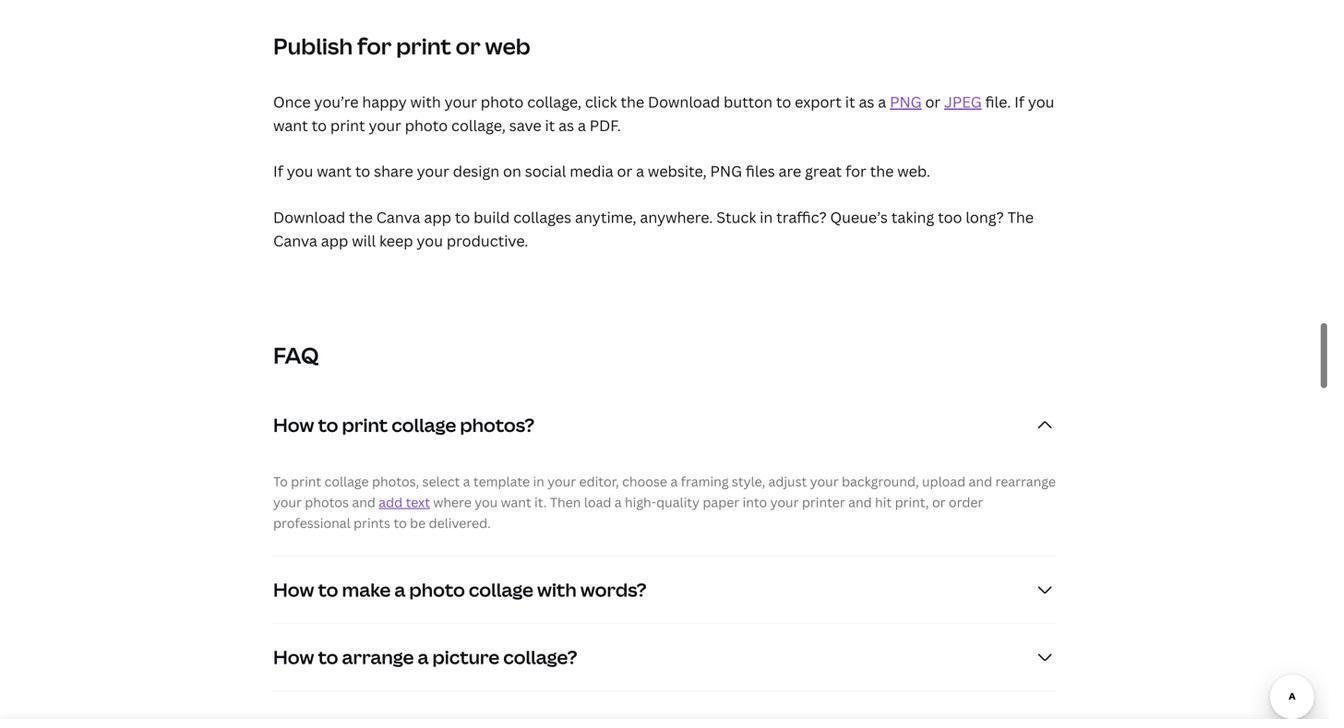 Task type: describe. For each thing, give the bounding box(es) containing it.
website,
[[648, 161, 707, 181]]

pdf.
[[590, 115, 621, 135]]

where
[[433, 493, 472, 511]]

to inside dropdown button
[[318, 412, 338, 438]]

click
[[585, 92, 617, 112]]

how to make a photo collage with words?
[[273, 577, 647, 602]]

will
[[352, 231, 376, 251]]

the inside download the canva app to build collages anytime, anywhere. stuck in traffic? queue's taking too long? the canva app will keep you productive.
[[349, 207, 373, 227]]

your up then
[[548, 473, 576, 490]]

1 horizontal spatial collage,
[[527, 92, 582, 112]]

how to print collage photos?
[[273, 412, 535, 438]]

collage inside dropdown button
[[469, 577, 533, 602]]

adjust
[[768, 473, 807, 490]]

download inside download the canva app to build collages anytime, anywhere. stuck in traffic? queue's taking too long? the canva app will keep you productive.
[[273, 207, 345, 227]]

and inside where you want it. then load a high-quality paper into your printer and hit print, or order professional prints to be delivered.
[[848, 493, 872, 511]]

how for how to print collage photos?
[[273, 412, 314, 438]]

to
[[273, 473, 288, 490]]

style,
[[732, 473, 765, 490]]

professional
[[273, 514, 350, 532]]

jpeg
[[944, 92, 982, 112]]

0 horizontal spatial if
[[273, 161, 283, 181]]

collages
[[513, 207, 571, 227]]

collage inside dropdown button
[[392, 412, 456, 438]]

1 vertical spatial png
[[710, 161, 742, 181]]

file. if you want to print your photo collage, save it as a pdf.
[[273, 92, 1055, 135]]

or right png link
[[925, 92, 941, 112]]

design
[[453, 161, 500, 181]]

photos?
[[460, 412, 535, 438]]

want inside file. if you want to print your photo collage, save it as a pdf.
[[273, 115, 308, 135]]

to left arrange
[[318, 644, 338, 670]]

stuck
[[717, 207, 756, 227]]

button
[[724, 92, 773, 112]]

print inside file. if you want to print your photo collage, save it as a pdf.
[[330, 115, 365, 135]]

to print collage photos, select a template in your editor, choose a framing style, adjust your background, upload and rearrange your photos and
[[273, 473, 1056, 511]]

web
[[485, 31, 531, 61]]

background,
[[842, 473, 919, 490]]

to inside file. if you want to print your photo collage, save it as a pdf.
[[312, 115, 327, 135]]

if you want to share your design on social media or a website, png files are great for the web.
[[273, 161, 930, 181]]

choose
[[622, 473, 667, 490]]

web.
[[897, 161, 930, 181]]

2 horizontal spatial and
[[969, 473, 992, 490]]

export
[[795, 92, 842, 112]]

template
[[473, 473, 530, 490]]

anywhere.
[[640, 207, 713, 227]]

you inside download the canva app to build collages anytime, anywhere. stuck in traffic? queue's taking too long? the canva app will keep you productive.
[[417, 231, 443, 251]]

load
[[584, 493, 611, 511]]

0 vertical spatial photo
[[481, 92, 524, 112]]

high-
[[625, 493, 656, 511]]

0 vertical spatial with
[[410, 92, 441, 112]]

order
[[949, 493, 983, 511]]

the
[[1008, 207, 1034, 227]]

1 vertical spatial app
[[321, 231, 348, 251]]

be
[[410, 514, 426, 532]]

text
[[406, 493, 430, 511]]

a left png link
[[878, 92, 886, 112]]

as inside file. if you want to print your photo collage, save it as a pdf.
[[559, 115, 574, 135]]

hit
[[875, 493, 892, 511]]

to left make
[[318, 577, 338, 602]]

a left picture
[[418, 644, 429, 670]]

how to print collage photos? button
[[273, 392, 1056, 458]]

anytime,
[[575, 207, 636, 227]]

photos,
[[372, 473, 419, 490]]

to inside download the canva app to build collages anytime, anywhere. stuck in traffic? queue's taking too long? the canva app will keep you productive.
[[455, 207, 470, 227]]

add
[[379, 493, 403, 511]]

prints
[[354, 514, 390, 532]]

great
[[805, 161, 842, 181]]

printer
[[802, 493, 845, 511]]

jpeg link
[[944, 92, 982, 112]]

files
[[746, 161, 775, 181]]

you're
[[314, 92, 359, 112]]

print up happy
[[396, 31, 451, 61]]

editor,
[[579, 473, 619, 490]]

productive.
[[447, 231, 528, 251]]

save
[[509, 115, 541, 135]]

your inside file. if you want to print your photo collage, save it as a pdf.
[[369, 115, 401, 135]]

then
[[550, 493, 581, 511]]

words?
[[580, 577, 647, 602]]

a up 'quality'
[[670, 473, 678, 490]]

a left "website,"
[[636, 161, 644, 181]]

paper
[[703, 493, 740, 511]]

into
[[743, 493, 767, 511]]

it inside file. if you want to print your photo collage, save it as a pdf.
[[545, 115, 555, 135]]

your right share
[[417, 161, 449, 181]]

publish for print or web
[[273, 31, 531, 61]]

publish
[[273, 31, 353, 61]]

1 horizontal spatial the
[[621, 92, 644, 112]]



Task type: locate. For each thing, give the bounding box(es) containing it.
in
[[760, 207, 773, 227], [533, 473, 544, 490]]

faq
[[273, 340, 319, 370]]

collage,
[[527, 92, 582, 112], [451, 115, 506, 135]]

0 vertical spatial for
[[357, 31, 392, 61]]

with inside dropdown button
[[537, 577, 577, 602]]

add text
[[379, 493, 430, 511]]

0 horizontal spatial collage,
[[451, 115, 506, 135]]

how for how to arrange a picture collage?
[[273, 644, 314, 670]]

you inside file. if you want to print your photo collage, save it as a pdf.
[[1028, 92, 1055, 112]]

how inside how to make a photo collage with words? dropdown button
[[273, 577, 314, 602]]

and up order
[[969, 473, 992, 490]]

download the canva app to build collages anytime, anywhere. stuck in traffic? queue's taking too long? the canva app will keep you productive.
[[273, 207, 1034, 251]]

rearrange
[[996, 473, 1056, 490]]

collage
[[392, 412, 456, 438], [324, 473, 369, 490], [469, 577, 533, 602]]

2 horizontal spatial want
[[501, 493, 531, 511]]

long?
[[966, 207, 1004, 227]]

upload
[[922, 473, 966, 490]]

with right happy
[[410, 92, 441, 112]]

2 vertical spatial collage
[[469, 577, 533, 602]]

for right great
[[846, 161, 867, 181]]

canva left will
[[273, 231, 317, 251]]

on
[[503, 161, 521, 181]]

collage inside to print collage photos, select a template in your editor, choose a framing style, adjust your background, upload and rearrange your photos and
[[324, 473, 369, 490]]

it
[[845, 92, 855, 112], [545, 115, 555, 135]]

download
[[648, 92, 720, 112], [273, 207, 345, 227]]

1 vertical spatial with
[[537, 577, 577, 602]]

you inside where you want it. then load a high-quality paper into your printer and hit print, or order professional prints to be delivered.
[[475, 493, 498, 511]]

app left will
[[321, 231, 348, 251]]

png link
[[890, 92, 922, 112]]

add text link
[[379, 493, 430, 511]]

how down professional
[[273, 577, 314, 602]]

1 horizontal spatial app
[[424, 207, 451, 227]]

want down once
[[273, 115, 308, 135]]

want
[[273, 115, 308, 135], [317, 161, 352, 181], [501, 493, 531, 511]]

0 horizontal spatial app
[[321, 231, 348, 251]]

1 horizontal spatial download
[[648, 92, 720, 112]]

want left share
[[317, 161, 352, 181]]

the up will
[[349, 207, 373, 227]]

1 vertical spatial photo
[[405, 115, 448, 135]]

1 horizontal spatial canva
[[376, 207, 420, 227]]

share
[[374, 161, 413, 181]]

or down upload
[[932, 493, 946, 511]]

1 vertical spatial want
[[317, 161, 352, 181]]

0 horizontal spatial it
[[545, 115, 555, 135]]

2 vertical spatial want
[[501, 493, 531, 511]]

1 vertical spatial the
[[870, 161, 894, 181]]

if inside file. if you want to print your photo collage, save it as a pdf.
[[1015, 92, 1025, 112]]

your down happy
[[369, 115, 401, 135]]

png left files
[[710, 161, 742, 181]]

or right media
[[617, 161, 632, 181]]

collage up picture
[[469, 577, 533, 602]]

are
[[779, 161, 801, 181]]

your
[[445, 92, 477, 112], [369, 115, 401, 135], [417, 161, 449, 181], [548, 473, 576, 490], [810, 473, 839, 490], [273, 493, 302, 511], [770, 493, 799, 511]]

quality
[[656, 493, 700, 511]]

it right the save
[[545, 115, 555, 135]]

1 vertical spatial for
[[846, 161, 867, 181]]

to down 'faq'
[[318, 412, 338, 438]]

how left arrange
[[273, 644, 314, 670]]

0 vertical spatial the
[[621, 92, 644, 112]]

1 horizontal spatial as
[[859, 92, 875, 112]]

collage?
[[503, 644, 577, 670]]

you right keep
[[417, 231, 443, 251]]

queue's
[[830, 207, 888, 227]]

as
[[859, 92, 875, 112], [559, 115, 574, 135]]

to down the you're on the top left
[[312, 115, 327, 135]]

canva up keep
[[376, 207, 420, 227]]

0 horizontal spatial collage
[[324, 473, 369, 490]]

2 horizontal spatial the
[[870, 161, 894, 181]]

a
[[878, 92, 886, 112], [578, 115, 586, 135], [636, 161, 644, 181], [463, 473, 470, 490], [670, 473, 678, 490], [615, 493, 622, 511], [394, 577, 406, 602], [418, 644, 429, 670]]

as left the pdf.
[[559, 115, 574, 135]]

keep
[[379, 231, 413, 251]]

0 horizontal spatial as
[[559, 115, 574, 135]]

1 horizontal spatial if
[[1015, 92, 1025, 112]]

2 how from the top
[[273, 577, 314, 602]]

png
[[890, 92, 922, 112], [710, 161, 742, 181]]

or inside where you want it. then load a high-quality paper into your printer and hit print, or order professional prints to be delivered.
[[932, 493, 946, 511]]

how to arrange a picture collage? button
[[273, 624, 1056, 690]]

1 how from the top
[[273, 412, 314, 438]]

0 vertical spatial png
[[890, 92, 922, 112]]

photo inside file. if you want to print your photo collage, save it as a pdf.
[[405, 115, 448, 135]]

with
[[410, 92, 441, 112], [537, 577, 577, 602]]

collage up select
[[392, 412, 456, 438]]

0 vertical spatial in
[[760, 207, 773, 227]]

0 horizontal spatial download
[[273, 207, 345, 227]]

to left the export
[[776, 92, 791, 112]]

you down template
[[475, 493, 498, 511]]

or left the web
[[456, 31, 481, 61]]

1 vertical spatial if
[[273, 161, 283, 181]]

framing
[[681, 473, 729, 490]]

social
[[525, 161, 566, 181]]

to left be
[[394, 514, 407, 532]]

1 horizontal spatial want
[[317, 161, 352, 181]]

0 vertical spatial collage,
[[527, 92, 582, 112]]

0 vertical spatial want
[[273, 115, 308, 135]]

1 horizontal spatial in
[[760, 207, 773, 227]]

once
[[273, 92, 311, 112]]

select
[[422, 473, 460, 490]]

the
[[621, 92, 644, 112], [870, 161, 894, 181], [349, 207, 373, 227]]

1 horizontal spatial png
[[890, 92, 922, 112]]

file.
[[985, 92, 1011, 112]]

you right the file.
[[1028, 92, 1055, 112]]

1 vertical spatial how
[[273, 577, 314, 602]]

media
[[570, 161, 614, 181]]

a right load
[[615, 493, 622, 511]]

1 vertical spatial download
[[273, 207, 345, 227]]

for up happy
[[357, 31, 392, 61]]

how up the to
[[273, 412, 314, 438]]

0 horizontal spatial the
[[349, 207, 373, 227]]

0 vertical spatial if
[[1015, 92, 1025, 112]]

to
[[776, 92, 791, 112], [312, 115, 327, 135], [355, 161, 370, 181], [455, 207, 470, 227], [318, 412, 338, 438], [394, 514, 407, 532], [318, 577, 338, 602], [318, 644, 338, 670]]

0 vertical spatial it
[[845, 92, 855, 112]]

collage, up the save
[[527, 92, 582, 112]]

your up "printer"
[[810, 473, 839, 490]]

collage up photos
[[324, 473, 369, 490]]

it right the export
[[845, 92, 855, 112]]

want inside where you want it. then load a high-quality paper into your printer and hit print, or order professional prints to be delivered.
[[501, 493, 531, 511]]

0 vertical spatial as
[[859, 92, 875, 112]]

or
[[456, 31, 481, 61], [925, 92, 941, 112], [617, 161, 632, 181], [932, 493, 946, 511]]

in inside to print collage photos, select a template in your editor, choose a framing style, adjust your background, upload and rearrange your photos and
[[533, 473, 544, 490]]

print inside dropdown button
[[342, 412, 388, 438]]

in inside download the canva app to build collages anytime, anywhere. stuck in traffic? queue's taking too long? the canva app will keep you productive.
[[760, 207, 773, 227]]

the right click
[[621, 92, 644, 112]]

want left the it.
[[501, 493, 531, 511]]

1 horizontal spatial and
[[848, 493, 872, 511]]

photo up the save
[[481, 92, 524, 112]]

3 how from the top
[[273, 644, 314, 670]]

to left share
[[355, 161, 370, 181]]

in right the stuck
[[760, 207, 773, 227]]

it.
[[534, 493, 547, 511]]

your up design
[[445, 92, 477, 112]]

want for if you want to share your design on social media or a website, png files are great for the web.
[[317, 161, 352, 181]]

as left png link
[[859, 92, 875, 112]]

canva
[[376, 207, 420, 227], [273, 231, 317, 251]]

0 horizontal spatial for
[[357, 31, 392, 61]]

1 vertical spatial in
[[533, 473, 544, 490]]

0 horizontal spatial in
[[533, 473, 544, 490]]

print
[[396, 31, 451, 61], [330, 115, 365, 135], [342, 412, 388, 438], [291, 473, 321, 490]]

want for where you want it. then load a high-quality paper into your printer and hit print, or order professional prints to be delivered.
[[501, 493, 531, 511]]

print inside to print collage photos, select a template in your editor, choose a framing style, adjust your background, upload and rearrange your photos and
[[291, 473, 321, 490]]

2 vertical spatial photo
[[409, 577, 465, 602]]

too
[[938, 207, 962, 227]]

0 horizontal spatial want
[[273, 115, 308, 135]]

1 horizontal spatial collage
[[392, 412, 456, 438]]

0 horizontal spatial png
[[710, 161, 742, 181]]

2 vertical spatial how
[[273, 644, 314, 670]]

how inside how to print collage photos? dropdown button
[[273, 412, 314, 438]]

0 vertical spatial collage
[[392, 412, 456, 438]]

1 vertical spatial it
[[545, 115, 555, 135]]

build
[[474, 207, 510, 227]]

how inside how to arrange a picture collage? dropdown button
[[273, 644, 314, 670]]

print up photos,
[[342, 412, 388, 438]]

if right the file.
[[1015, 92, 1025, 112]]

once you're happy with your photo collage, click the download button to export it as a png or jpeg
[[273, 92, 982, 112]]

2 vertical spatial the
[[349, 207, 373, 227]]

a up where
[[463, 473, 470, 490]]

app
[[424, 207, 451, 227], [321, 231, 348, 251]]

a inside where you want it. then load a high-quality paper into your printer and hit print, or order professional prints to be delivered.
[[615, 493, 622, 511]]

with left words?
[[537, 577, 577, 602]]

1 vertical spatial collage,
[[451, 115, 506, 135]]

1 horizontal spatial for
[[846, 161, 867, 181]]

picture
[[432, 644, 500, 670]]

and up prints
[[352, 493, 376, 511]]

your inside where you want it. then load a high-quality paper into your printer and hit print, or order professional prints to be delivered.
[[770, 493, 799, 511]]

1 vertical spatial canva
[[273, 231, 317, 251]]

0 vertical spatial canva
[[376, 207, 420, 227]]

taking
[[891, 207, 934, 227]]

1 vertical spatial as
[[559, 115, 574, 135]]

in up the it.
[[533, 473, 544, 490]]

you down once
[[287, 161, 313, 181]]

print down the you're on the top left
[[330, 115, 365, 135]]

print right the to
[[291, 473, 321, 490]]

collage, inside file. if you want to print your photo collage, save it as a pdf.
[[451, 115, 506, 135]]

0 vertical spatial how
[[273, 412, 314, 438]]

delivered.
[[429, 514, 491, 532]]

you
[[1028, 92, 1055, 112], [287, 161, 313, 181], [417, 231, 443, 251], [475, 493, 498, 511]]

how for how to make a photo collage with words?
[[273, 577, 314, 602]]

to left build
[[455, 207, 470, 227]]

for
[[357, 31, 392, 61], [846, 161, 867, 181]]

make
[[342, 577, 391, 602]]

arrange
[[342, 644, 414, 670]]

your down the to
[[273, 493, 302, 511]]

the left the web.
[[870, 161, 894, 181]]

happy
[[362, 92, 407, 112]]

0 vertical spatial download
[[648, 92, 720, 112]]

photos
[[305, 493, 349, 511]]

where you want it. then load a high-quality paper into your printer and hit print, or order professional prints to be delivered.
[[273, 493, 983, 532]]

0 horizontal spatial and
[[352, 493, 376, 511]]

a left the pdf.
[[578, 115, 586, 135]]

collage, up design
[[451, 115, 506, 135]]

1 horizontal spatial it
[[845, 92, 855, 112]]

1 vertical spatial collage
[[324, 473, 369, 490]]

app left build
[[424, 207, 451, 227]]

0 horizontal spatial with
[[410, 92, 441, 112]]

0 vertical spatial app
[[424, 207, 451, 227]]

and
[[969, 473, 992, 490], [352, 493, 376, 511], [848, 493, 872, 511]]

photo up how to arrange a picture collage?
[[409, 577, 465, 602]]

photo inside how to make a photo collage with words? dropdown button
[[409, 577, 465, 602]]

to inside where you want it. then load a high-quality paper into your printer and hit print, or order professional prints to be delivered.
[[394, 514, 407, 532]]

how to arrange a picture collage?
[[273, 644, 577, 670]]

your down adjust
[[770, 493, 799, 511]]

0 horizontal spatial canva
[[273, 231, 317, 251]]

and left hit
[[848, 493, 872, 511]]

how to make a photo collage with words? button
[[273, 556, 1056, 623]]

if
[[1015, 92, 1025, 112], [273, 161, 283, 181]]

photo down happy
[[405, 115, 448, 135]]

a right make
[[394, 577, 406, 602]]

a inside file. if you want to print your photo collage, save it as a pdf.
[[578, 115, 586, 135]]

print,
[[895, 493, 929, 511]]

1 horizontal spatial with
[[537, 577, 577, 602]]

traffic?
[[776, 207, 827, 227]]

if down once
[[273, 161, 283, 181]]

png left "jpeg"
[[890, 92, 922, 112]]

2 horizontal spatial collage
[[469, 577, 533, 602]]



Task type: vqa. For each thing, say whether or not it's contained in the screenshot.
Top level navigation element
no



